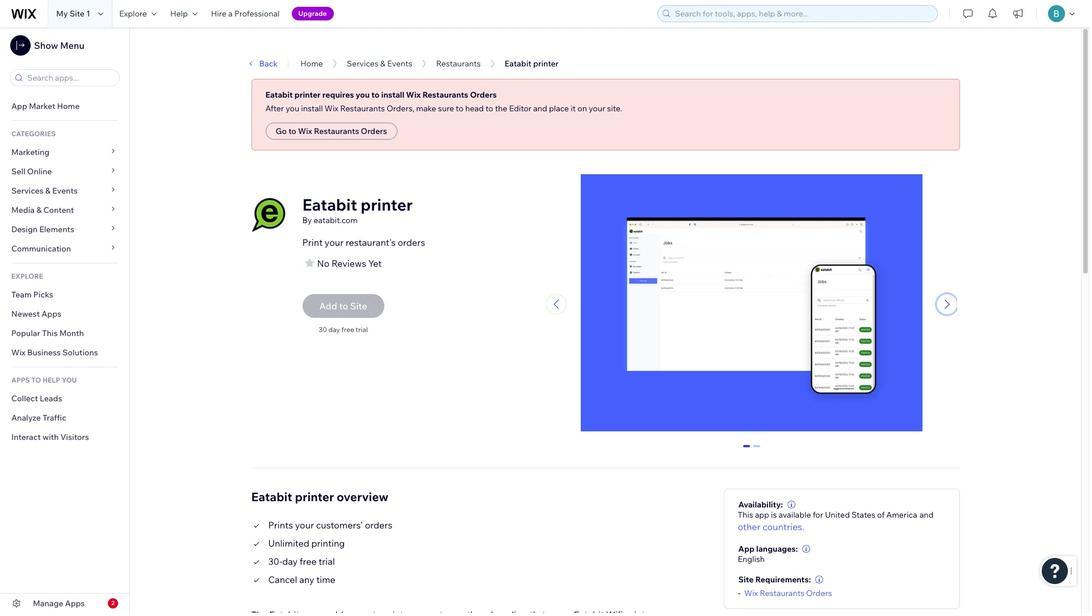Task type: locate. For each thing, give the bounding box(es) containing it.
1 vertical spatial &
[[45, 186, 50, 196]]

app market home link
[[0, 97, 129, 116]]

media & content link
[[0, 200, 129, 220]]

sidebar element
[[0, 27, 130, 613]]

1 vertical spatial your
[[325, 237, 344, 248]]

to right the go
[[289, 126, 296, 136]]

1 vertical spatial free
[[300, 556, 317, 567]]

0 horizontal spatial day
[[282, 556, 298, 567]]

eatabit inside eatabit printer by eatabit.com
[[302, 195, 357, 215]]

orders
[[398, 237, 425, 248], [365, 519, 393, 531]]

1 horizontal spatial services & events
[[347, 58, 412, 69]]

cancel
[[268, 574, 297, 585]]

1 vertical spatial site
[[739, 574, 754, 585]]

media
[[11, 205, 35, 215]]

0 vertical spatial day
[[329, 325, 340, 334]]

home inside sidebar element
[[57, 101, 80, 111]]

categories
[[11, 129, 56, 138]]

services & events link up orders,
[[347, 58, 412, 69]]

print your restaurant's orders
[[302, 237, 425, 248]]

printer up restaurant's
[[361, 195, 413, 215]]

this
[[42, 328, 58, 338], [738, 510, 753, 520]]

to
[[372, 90, 380, 100], [456, 103, 464, 114], [486, 103, 493, 114], [289, 126, 296, 136]]

services & events up media & content
[[11, 186, 78, 196]]

professional
[[234, 9, 280, 19]]

home
[[301, 58, 323, 69], [57, 101, 80, 111]]

printer inside eatabit printer by eatabit.com
[[361, 195, 413, 215]]

services & events link up content
[[0, 181, 129, 200]]

trial right 30
[[356, 325, 368, 334]]

wix down popular
[[11, 348, 25, 358]]

manage apps
[[33, 599, 85, 609]]

free for 30-
[[300, 556, 317, 567]]

this app is available for united states of america
[[738, 510, 918, 520]]

and inside "and other countries."
[[920, 510, 934, 520]]

free for 30
[[342, 325, 354, 334]]

services & events
[[347, 58, 412, 69], [11, 186, 78, 196]]

1 vertical spatial home
[[57, 101, 80, 111]]

apps for newest apps
[[42, 309, 61, 319]]

media & content
[[11, 205, 74, 215]]

1 vertical spatial day
[[282, 556, 298, 567]]

printer left requires
[[295, 90, 321, 100]]

0 vertical spatial site
[[70, 9, 85, 19]]

and left place
[[533, 103, 547, 114]]

orders inside go to wix restaurants orders button
[[361, 126, 387, 136]]

0 vertical spatial free
[[342, 325, 354, 334]]

elements
[[39, 224, 74, 235]]

trial up time
[[319, 556, 335, 567]]

to right sure
[[456, 103, 464, 114]]

show
[[34, 40, 58, 51]]

1 vertical spatial 1
[[755, 445, 759, 455]]

0
[[745, 445, 749, 455]]

1 horizontal spatial services & events link
[[347, 58, 412, 69]]

0 horizontal spatial orders
[[361, 126, 387, 136]]

services up requires
[[347, 58, 379, 69]]

english
[[738, 554, 765, 564]]

1 horizontal spatial your
[[325, 237, 344, 248]]

apps up popular this month
[[42, 309, 61, 319]]

site up -
[[739, 574, 754, 585]]

a
[[228, 9, 233, 19]]

1 vertical spatial this
[[738, 510, 753, 520]]

place
[[549, 103, 569, 114]]

0 vertical spatial services & events
[[347, 58, 412, 69]]

events
[[387, 58, 412, 69], [52, 186, 78, 196]]

events up media & content link
[[52, 186, 78, 196]]

overview
[[337, 489, 389, 504]]

hire
[[211, 9, 226, 19]]

0 horizontal spatial free
[[300, 556, 317, 567]]

2 vertical spatial your
[[295, 519, 314, 531]]

you right requires
[[356, 90, 370, 100]]

0 vertical spatial apps
[[42, 309, 61, 319]]

apps right manage
[[65, 599, 85, 609]]

eatabit inside button
[[505, 58, 532, 69]]

2 horizontal spatial &
[[380, 58, 386, 69]]

1 vertical spatial install
[[301, 103, 323, 114]]

eatabit
[[505, 58, 532, 69], [265, 90, 293, 100], [302, 195, 357, 215], [251, 489, 292, 504]]

wix right -
[[744, 588, 758, 598]]

design
[[11, 224, 38, 235]]

0 horizontal spatial orders
[[365, 519, 393, 531]]

app down other
[[739, 544, 755, 554]]

and
[[533, 103, 547, 114], [920, 510, 934, 520]]

orders down orders,
[[361, 126, 387, 136]]

2 vertical spatial &
[[36, 205, 42, 215]]

eatabit inside eatabit printer requires you to install wix restaurants orders after you install wix restaurants orders, make sure to head to the editor and place it on your site.
[[265, 90, 293, 100]]

by
[[302, 215, 312, 225]]

free right 30
[[342, 325, 354, 334]]

1 horizontal spatial you
[[356, 90, 370, 100]]

cancel any time
[[268, 574, 336, 585]]

show menu
[[34, 40, 84, 51]]

orders for print your restaurant's orders
[[398, 237, 425, 248]]

1 vertical spatial apps
[[65, 599, 85, 609]]

site right my
[[70, 9, 85, 19]]

0 vertical spatial this
[[42, 328, 58, 338]]

app left market
[[11, 101, 27, 111]]

app inside sidebar element
[[11, 101, 27, 111]]

1 right 0
[[755, 445, 759, 455]]

1 vertical spatial app
[[739, 544, 755, 554]]

restaurants
[[436, 58, 481, 69], [423, 90, 468, 100], [340, 103, 385, 114], [314, 126, 359, 136], [760, 588, 805, 598]]

0 horizontal spatial app
[[11, 101, 27, 111]]

0 horizontal spatial services & events
[[11, 186, 78, 196]]

30
[[319, 325, 327, 334]]

printing
[[311, 538, 345, 549]]

upgrade
[[298, 9, 327, 18]]

eatabit printer overview
[[251, 489, 389, 504]]

0 vertical spatial services & events link
[[347, 58, 412, 69]]

sell online
[[11, 166, 52, 177]]

0 horizontal spatial install
[[301, 103, 323, 114]]

team picks link
[[0, 285, 129, 304]]

1 vertical spatial and
[[920, 510, 934, 520]]

0 horizontal spatial your
[[295, 519, 314, 531]]

0 vertical spatial app
[[11, 101, 27, 111]]

services & events up orders,
[[347, 58, 412, 69]]

eatabit printer button
[[499, 55, 564, 72]]

popular this month
[[11, 328, 84, 338]]

market
[[29, 101, 55, 111]]

1 horizontal spatial site
[[739, 574, 754, 585]]

1 horizontal spatial app
[[739, 544, 755, 554]]

collect leads
[[11, 394, 62, 404]]

back
[[259, 58, 278, 69]]

&
[[380, 58, 386, 69], [45, 186, 50, 196], [36, 205, 42, 215]]

services & events link
[[347, 58, 412, 69], [0, 181, 129, 200]]

1 horizontal spatial apps
[[65, 599, 85, 609]]

printer inside button
[[533, 58, 559, 69]]

0 horizontal spatial you
[[286, 103, 299, 114]]

eatabit up eatabit.com
[[302, 195, 357, 215]]

wix business solutions link
[[0, 343, 129, 362]]

printer up place
[[533, 58, 559, 69]]

printer up prints your customers' orders
[[295, 489, 334, 504]]

make
[[416, 103, 436, 114]]

0 horizontal spatial events
[[52, 186, 78, 196]]

to right requires
[[372, 90, 380, 100]]

eatabit up editor
[[505, 58, 532, 69]]

-
[[738, 588, 741, 598]]

1 vertical spatial services & events link
[[0, 181, 129, 200]]

reviews
[[332, 258, 366, 269]]

services down sell online at the left
[[11, 186, 43, 196]]

show menu button
[[10, 35, 84, 56]]

no
[[317, 258, 330, 269]]

events up orders,
[[387, 58, 412, 69]]

2 horizontal spatial orders
[[806, 588, 832, 598]]

services & events inside sidebar element
[[11, 186, 78, 196]]

1 vertical spatial orders
[[361, 126, 387, 136]]

your right on
[[589, 103, 605, 114]]

1 right my
[[86, 9, 90, 19]]

your right print
[[325, 237, 344, 248]]

install up orders,
[[381, 90, 404, 100]]

day for 30-
[[282, 556, 298, 567]]

home right market
[[57, 101, 80, 111]]

0 vertical spatial events
[[387, 58, 412, 69]]

install down requires
[[301, 103, 323, 114]]

1 vertical spatial events
[[52, 186, 78, 196]]

1 vertical spatial services
[[11, 186, 43, 196]]

0 horizontal spatial &
[[36, 205, 42, 215]]

eatabit up prints
[[251, 489, 292, 504]]

eatabit.com
[[314, 215, 358, 225]]

1 vertical spatial you
[[286, 103, 299, 114]]

1 horizontal spatial free
[[342, 325, 354, 334]]

you
[[356, 90, 370, 100], [286, 103, 299, 114]]

orders,
[[387, 103, 415, 114]]

0 horizontal spatial and
[[533, 103, 547, 114]]

menu
[[60, 40, 84, 51]]

eatabit for eatabit printer by eatabit.com
[[302, 195, 357, 215]]

1 horizontal spatial this
[[738, 510, 753, 520]]

1 vertical spatial trial
[[319, 556, 335, 567]]

0 vertical spatial you
[[356, 90, 370, 100]]

your for print your restaurant's orders
[[325, 237, 344, 248]]

this up other
[[738, 510, 753, 520]]

1 horizontal spatial orders
[[398, 237, 425, 248]]

orders for prints your customers' orders
[[365, 519, 393, 531]]

explore
[[11, 272, 43, 281]]

go
[[276, 126, 287, 136]]

site
[[70, 9, 85, 19], [739, 574, 754, 585]]

1 horizontal spatial trial
[[356, 325, 368, 334]]

free up any
[[300, 556, 317, 567]]

1 vertical spatial orders
[[365, 519, 393, 531]]

apps
[[11, 376, 30, 384]]

team
[[11, 290, 32, 300]]

0 vertical spatial orders
[[398, 237, 425, 248]]

yet
[[368, 258, 382, 269]]

newest
[[11, 309, 40, 319]]

1 vertical spatial services & events
[[11, 186, 78, 196]]

0 vertical spatial services
[[347, 58, 379, 69]]

eatabit printer
[[505, 58, 559, 69]]

2 vertical spatial orders
[[806, 588, 832, 598]]

1 horizontal spatial day
[[329, 325, 340, 334]]

orders down the requirements:
[[806, 588, 832, 598]]

0 vertical spatial trial
[[356, 325, 368, 334]]

orders up head
[[470, 90, 497, 100]]

orders right restaurant's
[[398, 237, 425, 248]]

your up the unlimited printing
[[295, 519, 314, 531]]

& for media & content link
[[36, 205, 42, 215]]

eatabit up after
[[265, 90, 293, 100]]

orders inside eatabit printer requires you to install wix restaurants orders after you install wix restaurants orders, make sure to head to the editor and place it on your site.
[[470, 90, 497, 100]]

2 horizontal spatial your
[[589, 103, 605, 114]]

day right 30
[[329, 325, 340, 334]]

wix right the go
[[298, 126, 312, 136]]

0 horizontal spatial trial
[[319, 556, 335, 567]]

printer inside eatabit printer requires you to install wix restaurants orders after you install wix restaurants orders, make sure to head to the editor and place it on your site.
[[295, 90, 321, 100]]

orders down "overview"
[[365, 519, 393, 531]]

design elements link
[[0, 220, 129, 239]]

trial
[[356, 325, 368, 334], [319, 556, 335, 567]]

you
[[62, 376, 77, 384]]

eatabit for eatabit printer
[[505, 58, 532, 69]]

eatabit for eatabit printer overview
[[251, 489, 292, 504]]

eatabit for eatabit printer requires you to install wix restaurants orders after you install wix restaurants orders, make sure to head to the editor and place it on your site.
[[265, 90, 293, 100]]

0 horizontal spatial apps
[[42, 309, 61, 319]]

1 horizontal spatial &
[[45, 186, 50, 196]]

0 horizontal spatial 1
[[86, 9, 90, 19]]

0 vertical spatial and
[[533, 103, 547, 114]]

services inside services & events link
[[11, 186, 43, 196]]

0 vertical spatial home
[[301, 58, 323, 69]]

trial for 30-day free trial
[[319, 556, 335, 567]]

print
[[302, 237, 323, 248]]

your inside eatabit printer requires you to install wix restaurants orders after you install wix restaurants orders, make sure to head to the editor and place it on your site.
[[589, 103, 605, 114]]

day down the unlimited
[[282, 556, 298, 567]]

0 horizontal spatial home
[[57, 101, 80, 111]]

0 vertical spatial orders
[[470, 90, 497, 100]]

wix
[[406, 90, 421, 100], [325, 103, 339, 114], [298, 126, 312, 136], [11, 348, 25, 358], [744, 588, 758, 598]]

0 horizontal spatial this
[[42, 328, 58, 338]]

printer for eatabit printer overview
[[295, 489, 334, 504]]

1 horizontal spatial and
[[920, 510, 934, 520]]

0 horizontal spatial services
[[11, 186, 43, 196]]

1 horizontal spatial install
[[381, 90, 404, 100]]

available
[[779, 510, 811, 520]]

you right after
[[286, 103, 299, 114]]

states
[[852, 510, 876, 520]]

and right america
[[920, 510, 934, 520]]

restaurants link
[[436, 58, 481, 69]]

0 horizontal spatial site
[[70, 9, 85, 19]]

app
[[755, 510, 769, 520]]

home up requires
[[301, 58, 323, 69]]

this up wix business solutions
[[42, 328, 58, 338]]

picks
[[33, 290, 53, 300]]

1 horizontal spatial orders
[[470, 90, 497, 100]]

wix restaurants orders link
[[744, 588, 832, 598], [744, 588, 832, 598]]

0 vertical spatial your
[[589, 103, 605, 114]]

go to wix restaurants orders
[[276, 126, 387, 136]]



Task type: describe. For each thing, give the bounding box(es) containing it.
collect leads link
[[0, 389, 129, 408]]

languages:
[[756, 544, 798, 554]]

analyze
[[11, 413, 41, 423]]

apps for manage apps
[[65, 599, 85, 609]]

my site 1
[[56, 9, 90, 19]]

and other countries.
[[738, 510, 934, 532]]

hire a professional
[[211, 9, 280, 19]]

popular
[[11, 328, 40, 338]]

0 vertical spatial 1
[[86, 9, 90, 19]]

0 vertical spatial &
[[380, 58, 386, 69]]

Search for tools, apps, help & more... field
[[672, 6, 934, 22]]

newest apps
[[11, 309, 61, 319]]

of
[[877, 510, 885, 520]]

app for app languages:
[[739, 544, 755, 554]]

home link
[[301, 58, 323, 69]]

go to wix restaurants orders button
[[265, 123, 397, 140]]

any
[[299, 574, 314, 585]]

30 day free trial
[[319, 325, 368, 334]]

the
[[495, 103, 507, 114]]

after
[[265, 103, 284, 114]]

30-
[[268, 556, 282, 567]]

1 horizontal spatial services
[[347, 58, 379, 69]]

communication
[[11, 244, 73, 254]]

countries.
[[763, 521, 805, 532]]

unlimited
[[268, 538, 309, 549]]

no reviews yet
[[317, 258, 382, 269]]

site requirements:
[[739, 574, 811, 585]]

1 horizontal spatial events
[[387, 58, 412, 69]]

0 1
[[745, 445, 759, 455]]

other
[[738, 521, 761, 532]]

printer for eatabit printer
[[533, 58, 559, 69]]

collect
[[11, 394, 38, 404]]

online
[[27, 166, 52, 177]]

sell online link
[[0, 162, 129, 181]]

unlimited printing
[[268, 538, 345, 549]]

restaurant's
[[346, 237, 396, 248]]

2
[[111, 600, 115, 607]]

this inside sidebar element
[[42, 328, 58, 338]]

team picks
[[11, 290, 53, 300]]

wix inside button
[[298, 126, 312, 136]]

0 vertical spatial install
[[381, 90, 404, 100]]

my
[[56, 9, 68, 19]]

leads
[[40, 394, 62, 404]]

eatabit printer requires you to install wix restaurants orders after you install wix restaurants orders, make sure to head to the editor and place it on your site.
[[265, 90, 622, 114]]

events inside sidebar element
[[52, 186, 78, 196]]

hire a professional link
[[204, 0, 287, 27]]

printer for eatabit printer by eatabit.com
[[361, 195, 413, 215]]

day for 30
[[329, 325, 340, 334]]

business
[[27, 348, 61, 358]]

explore
[[119, 9, 147, 19]]

interact with visitors link
[[0, 428, 129, 447]]

and inside eatabit printer requires you to install wix restaurants orders after you install wix restaurants orders, make sure to head to the editor and place it on your site.
[[533, 103, 547, 114]]

- wix restaurants orders
[[738, 588, 832, 598]]

eatabit printer preview 0 image
[[581, 174, 923, 437]]

1 horizontal spatial home
[[301, 58, 323, 69]]

with
[[43, 432, 59, 442]]

wix inside sidebar element
[[11, 348, 25, 358]]

site.
[[607, 103, 622, 114]]

is
[[771, 510, 777, 520]]

design elements
[[11, 224, 74, 235]]

wix up make
[[406, 90, 421, 100]]

time
[[316, 574, 336, 585]]

back button
[[246, 58, 278, 69]]

app languages:
[[739, 544, 798, 554]]

on
[[578, 103, 587, 114]]

for
[[813, 510, 823, 520]]

Search apps... field
[[24, 70, 116, 86]]

traffic
[[43, 413, 66, 423]]

printer for eatabit printer requires you to install wix restaurants orders after you install wix restaurants orders, make sure to head to the editor and place it on your site.
[[295, 90, 321, 100]]

head
[[465, 103, 484, 114]]

interact
[[11, 432, 41, 442]]

app for app market home
[[11, 101, 27, 111]]

prints your customers' orders
[[268, 519, 393, 531]]

prints
[[268, 519, 293, 531]]

restaurants inside button
[[314, 126, 359, 136]]

1 horizontal spatial 1
[[755, 445, 759, 455]]

sell
[[11, 166, 25, 177]]

analyze traffic link
[[0, 408, 129, 428]]

sure
[[438, 103, 454, 114]]

0 horizontal spatial services & events link
[[0, 181, 129, 200]]

it
[[571, 103, 576, 114]]

trial for 30 day free trial
[[356, 325, 368, 334]]

month
[[59, 328, 84, 338]]

eatabit printer logo image
[[251, 198, 285, 232]]

& for the leftmost services & events link
[[45, 186, 50, 196]]

wix business solutions
[[11, 348, 98, 358]]

help button
[[163, 0, 204, 27]]

to left the
[[486, 103, 493, 114]]

wix down requires
[[325, 103, 339, 114]]

30-day free trial
[[268, 556, 335, 567]]

upgrade button
[[292, 7, 334, 20]]

to inside button
[[289, 126, 296, 136]]

america
[[887, 510, 918, 520]]

editor
[[509, 103, 532, 114]]

help
[[170, 9, 188, 19]]

your for prints your customers' orders
[[295, 519, 314, 531]]



Task type: vqa. For each thing, say whether or not it's contained in the screenshot.
the topmost free
yes



